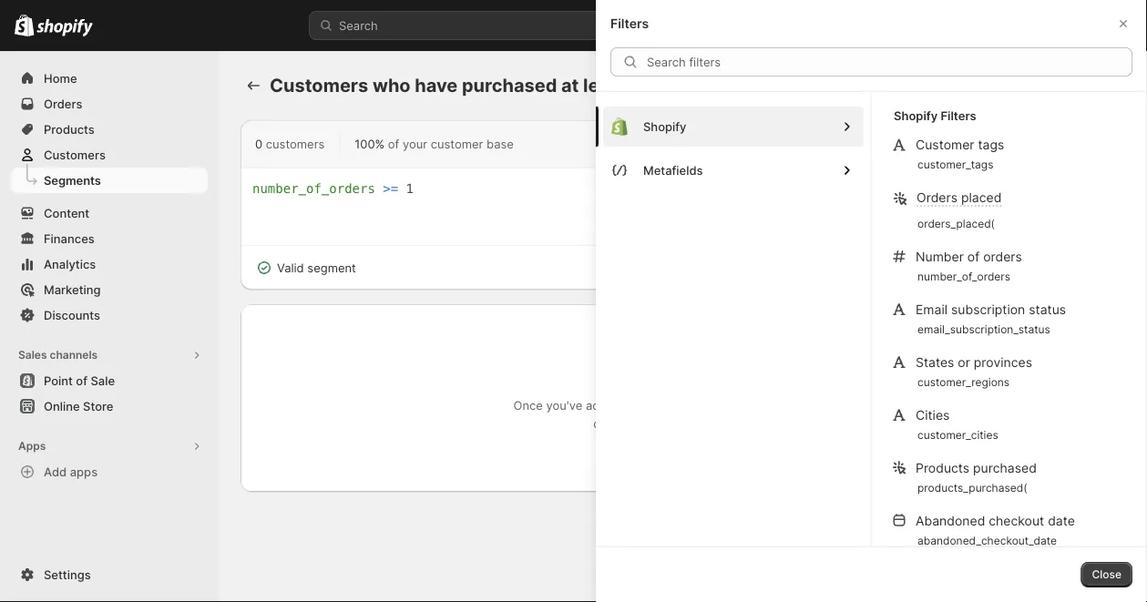 Task type: locate. For each thing, give the bounding box(es) containing it.
will
[[680, 416, 699, 431]]

shopify inside 'button'
[[643, 119, 687, 134]]

0 vertical spatial customers
[[270, 74, 368, 97]]

email_subscription_status
[[917, 323, 1050, 336]]

1 horizontal spatial segment
[[1069, 79, 1115, 92]]

products
[[915, 460, 969, 476]]

customers
[[270, 74, 368, 97], [44, 148, 106, 162]]

customers up 0 customers
[[270, 74, 368, 97]]

discounts link
[[11, 303, 208, 328]]

once you've added customers and they meet this segment's definition, they will appear here.
[[514, 398, 853, 431]]

customer tags
[[915, 137, 1004, 153]]

they
[[711, 398, 736, 412], [652, 416, 677, 431]]

1 horizontal spatial shopify
[[894, 108, 938, 123]]

1 horizontal spatial customers
[[270, 74, 368, 97]]

segment right valid
[[307, 261, 356, 275]]

at
[[561, 74, 579, 97]]

of for orders
[[967, 249, 980, 264]]

0
[[255, 137, 263, 151]]

shopify button
[[603, 107, 864, 147]]

orders
[[983, 249, 1022, 264]]

segments
[[44, 173, 101, 187]]

0 horizontal spatial filters
[[611, 16, 649, 31]]

number
[[915, 249, 964, 264]]

customers link
[[11, 142, 208, 168]]

1 horizontal spatial of
[[967, 249, 980, 264]]

customers up definition,
[[625, 398, 684, 412]]

segment
[[1069, 79, 1115, 92], [307, 261, 356, 275]]

0 horizontal spatial segment
[[307, 261, 356, 275]]

0 vertical spatial of
[[388, 137, 399, 151]]

1 horizontal spatial customers
[[625, 398, 684, 412]]

they up appear
[[711, 398, 736, 412]]

products_purchased(
[[917, 481, 1027, 494]]

use segment
[[1046, 79, 1115, 92]]

1 vertical spatial purchased
[[973, 460, 1037, 476]]

or
[[958, 355, 970, 370]]

discounts
[[44, 308, 100, 322]]

purchased
[[462, 74, 557, 97], [973, 460, 1037, 476]]

customers who have purchased at least once
[[270, 74, 675, 97]]

subscription
[[951, 302, 1025, 317]]

your
[[403, 137, 427, 151]]

0 vertical spatial purchased
[[462, 74, 557, 97]]

shopify for shopify
[[643, 119, 687, 134]]

segment for valid segment
[[307, 261, 356, 275]]

customer_cities
[[917, 428, 998, 442]]

0 horizontal spatial customers
[[44, 148, 106, 162]]

abandoned
[[915, 513, 985, 529]]

purchased up products_purchased(
[[973, 460, 1037, 476]]

home link
[[11, 66, 208, 91]]

orders
[[916, 190, 957, 205]]

cities
[[915, 407, 950, 423]]

segment inside button
[[1069, 79, 1115, 92]]

metafields button
[[603, 150, 864, 190]]

apps
[[18, 440, 46, 453]]

0 vertical spatial segment
[[1069, 79, 1115, 92]]

shopify for shopify filters
[[894, 108, 938, 123]]

0 horizontal spatial customers
[[266, 137, 325, 151]]

sales channels button
[[11, 343, 208, 368]]

filters up the once
[[611, 16, 649, 31]]

they left will
[[652, 416, 677, 431]]

meet
[[739, 398, 768, 412]]

0 vertical spatial filters
[[611, 16, 649, 31]]

number of orders
[[915, 249, 1022, 264]]

1 vertical spatial customers
[[44, 148, 106, 162]]

customer
[[431, 137, 483, 151]]

settings link
[[11, 562, 208, 588]]

least
[[583, 74, 627, 97]]

checkout
[[989, 513, 1044, 529]]

customers up segments
[[44, 148, 106, 162]]

base
[[487, 137, 514, 151]]

this
[[771, 398, 792, 412]]

segment right the use
[[1069, 79, 1115, 92]]

of up number_of_orders
[[967, 249, 980, 264]]

of for your
[[388, 137, 399, 151]]

add
[[44, 465, 67, 479]]

shopify
[[894, 108, 938, 123], [643, 119, 687, 134]]

abandoned checkout date
[[915, 513, 1075, 529]]

add apps button
[[11, 459, 208, 485]]

1 vertical spatial of
[[967, 249, 980, 264]]

email
[[915, 302, 947, 317]]

shopify image
[[37, 19, 93, 37]]

customers right 0
[[266, 137, 325, 151]]

apps
[[70, 465, 98, 479]]

0 customers
[[255, 137, 325, 151]]

who
[[373, 74, 411, 97]]

home
[[44, 71, 77, 85]]

filters
[[611, 16, 649, 31], [941, 108, 976, 123]]

1 vertical spatial filters
[[941, 108, 976, 123]]

customers
[[266, 137, 325, 151], [625, 398, 684, 412]]

segment inside alert
[[307, 261, 356, 275]]

0 horizontal spatial shopify
[[643, 119, 687, 134]]

0 horizontal spatial of
[[388, 137, 399, 151]]

once
[[514, 398, 543, 412]]

duplicate button
[[844, 73, 916, 98]]

of left your
[[388, 137, 399, 151]]

shopify up the customer
[[894, 108, 938, 123]]

of
[[388, 137, 399, 151], [967, 249, 980, 264]]

1 vertical spatial they
[[652, 416, 677, 431]]

customers for customers
[[44, 148, 106, 162]]

purchased up base
[[462, 74, 557, 97]]

0 horizontal spatial they
[[652, 416, 677, 431]]

1 vertical spatial customers
[[625, 398, 684, 412]]

customers inside customers link
[[44, 148, 106, 162]]

shopify down the once
[[643, 119, 687, 134]]

0 vertical spatial they
[[711, 398, 736, 412]]

filters up customer tags
[[941, 108, 976, 123]]

1 vertical spatial segment
[[307, 261, 356, 275]]



Task type: vqa. For each thing, say whether or not it's contained in the screenshot.


Task type: describe. For each thing, give the bounding box(es) containing it.
have
[[415, 74, 458, 97]]

valid segment
[[277, 261, 356, 275]]

use
[[1046, 79, 1066, 92]]

add apps
[[44, 465, 98, 479]]

orders placed
[[916, 190, 1001, 205]]

date
[[1048, 513, 1075, 529]]

number_of_orders
[[917, 270, 1010, 283]]

shopify filters
[[894, 108, 976, 123]]

here.
[[744, 416, 773, 431]]

metafields
[[643, 163, 703, 177]]

states
[[915, 355, 954, 370]]

appear
[[702, 416, 741, 431]]

customer_tags
[[917, 158, 993, 171]]

100%
[[355, 137, 385, 151]]

once
[[631, 74, 675, 97]]

close
[[1092, 568, 1122, 581]]

0 horizontal spatial purchased
[[462, 74, 557, 97]]

close button
[[1081, 562, 1133, 588]]

channels
[[50, 349, 98, 362]]

1 horizontal spatial filters
[[941, 108, 976, 123]]

provinces
[[974, 355, 1032, 370]]

email subscription status
[[915, 302, 1066, 317]]

status
[[1029, 302, 1066, 317]]

use segment button
[[1035, 73, 1126, 98]]

segments link
[[11, 168, 208, 193]]

definition,
[[594, 416, 649, 431]]

and
[[687, 398, 708, 412]]

sales channels
[[18, 349, 98, 362]]

customer
[[915, 137, 974, 153]]

segment for use segment
[[1069, 79, 1115, 92]]

orders_placed(
[[917, 217, 995, 230]]

you've
[[546, 398, 583, 412]]

added
[[586, 398, 622, 412]]

tags
[[978, 137, 1004, 153]]

apps button
[[11, 434, 208, 459]]

Search filters text field
[[647, 47, 1133, 77]]

valid segment alert
[[241, 246, 371, 290]]

1 horizontal spatial purchased
[[973, 460, 1037, 476]]

100% of your customer base
[[355, 137, 514, 151]]

customers inside once you've added customers and they meet this segment's definition, they will appear here.
[[625, 398, 684, 412]]

customers for customers who have purchased at least once
[[270, 74, 368, 97]]

customer_regions
[[917, 375, 1009, 389]]

1 horizontal spatial they
[[711, 398, 736, 412]]

orders placed button
[[886, 189, 1006, 209]]

segment's
[[795, 398, 853, 412]]

search button
[[309, 11, 838, 40]]

sales
[[18, 349, 47, 362]]

abandoned_checkout_date
[[917, 534, 1057, 547]]

valid
[[277, 261, 304, 275]]

placed
[[961, 190, 1001, 205]]

0 vertical spatial customers
[[266, 137, 325, 151]]

search
[[339, 18, 378, 32]]

settings
[[44, 568, 91, 582]]

duplicate
[[855, 79, 905, 92]]

products purchased
[[915, 460, 1037, 476]]

states or provinces
[[915, 355, 1032, 370]]



